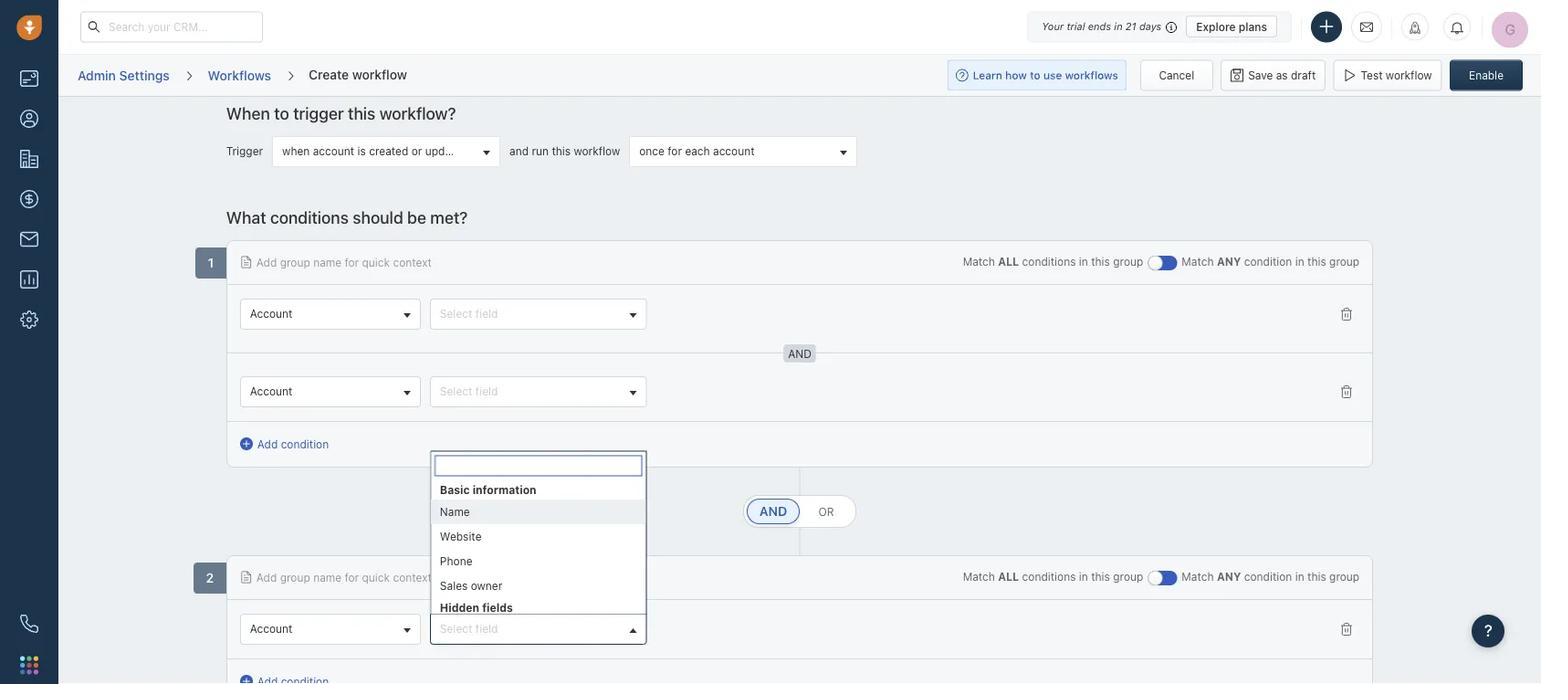 Task type: vqa. For each thing, say whether or not it's contained in the screenshot.
filter related to Add
no



Task type: describe. For each thing, give the bounding box(es) containing it.
any for select field dropdown button
[[1218, 571, 1242, 584]]

for for select field dropdown button
[[345, 571, 359, 584]]

email image
[[1361, 19, 1374, 35]]

name for account button corresponding to select field dropdown button
[[313, 571, 342, 584]]

met?
[[431, 208, 468, 227]]

account for account button for second select field button
[[250, 385, 293, 398]]

ends
[[1089, 21, 1112, 32]]

for inside button
[[668, 145, 682, 158]]

enable
[[1470, 69, 1504, 82]]

1 vertical spatial conditions
[[1023, 256, 1076, 269]]

once for each account
[[640, 145, 755, 158]]

condition for select field dropdown button
[[1245, 571, 1293, 584]]

any for first select field button from the top
[[1218, 256, 1242, 269]]

1 horizontal spatial or
[[819, 506, 834, 519]]

hidden
[[440, 601, 480, 614]]

cancel
[[1160, 69, 1195, 82]]

trigger
[[226, 145, 263, 158]]

workflow for test workflow
[[1387, 69, 1433, 82]]

add condition link
[[240, 436, 329, 453]]

select for first select field button from the top
[[440, 308, 473, 321]]

field for second select field button
[[476, 385, 498, 398]]

your
[[1042, 21, 1064, 32]]

group containing name
[[431, 499, 646, 598]]

option containing basic information
[[431, 480, 646, 598]]

add for account button corresponding to select field dropdown button
[[256, 571, 277, 584]]

context for first select field button from the top
[[393, 256, 432, 269]]

information
[[473, 483, 537, 496]]

run
[[532, 145, 549, 158]]

account button for select field dropdown button
[[240, 614, 421, 645]]

settings
[[119, 67, 170, 82]]

when
[[282, 145, 310, 158]]

Search your CRM... text field
[[80, 11, 263, 42]]

and run this workflow
[[510, 145, 620, 158]]

name for account button corresponding to first select field button from the top
[[313, 256, 342, 269]]

phone element
[[11, 606, 47, 642]]

once
[[640, 145, 665, 158]]

phone
[[440, 555, 473, 567]]

1 match any condition in this group from the top
[[1182, 256, 1360, 269]]

save
[[1249, 69, 1274, 82]]

when account is created or updated
[[282, 145, 468, 158]]

save as draft button
[[1221, 60, 1327, 91]]

add group name for quick context for first select field button from the top
[[256, 256, 432, 269]]

account inside button
[[713, 145, 755, 158]]

2 match all conditions in this group from the top
[[963, 571, 1144, 584]]

phone image
[[20, 615, 38, 633]]

freshworks switcher image
[[20, 656, 38, 674]]

is
[[358, 145, 366, 158]]

select field for select field dropdown button
[[440, 623, 498, 636]]

or inside "button"
[[412, 145, 422, 158]]

0 vertical spatial conditions
[[270, 208, 349, 227]]

add condition
[[257, 438, 329, 451]]

condition inside add condition link
[[281, 438, 329, 451]]

workflow for create workflow
[[352, 66, 407, 82]]

when to trigger this workflow?
[[226, 104, 456, 123]]

once for each account button
[[630, 137, 858, 168]]

basic
[[440, 483, 470, 496]]

account for account button corresponding to first select field button from the top
[[250, 308, 293, 321]]

create
[[309, 66, 349, 82]]

as
[[1277, 69, 1289, 82]]

test
[[1362, 69, 1383, 82]]

your trial ends in 21 days
[[1042, 21, 1162, 32]]

explore plans
[[1197, 20, 1268, 33]]

admin
[[78, 67, 116, 82]]

cancel button
[[1141, 60, 1214, 91]]

account button for second select field button
[[240, 377, 421, 408]]

save as draft
[[1249, 69, 1317, 82]]

updated
[[425, 145, 468, 158]]



Task type: locate. For each thing, give the bounding box(es) containing it.
1 vertical spatial match all conditions in this group
[[963, 571, 1144, 584]]

0 vertical spatial match any condition in this group
[[1182, 256, 1360, 269]]

1 vertical spatial match any condition in this group
[[1182, 571, 1360, 584]]

select field for first select field button from the top
[[440, 308, 498, 321]]

workflow right create
[[352, 66, 407, 82]]

owner
[[471, 579, 503, 592]]

match
[[963, 256, 995, 269], [1182, 256, 1214, 269], [963, 571, 995, 584], [1182, 571, 1214, 584]]

1 field from the top
[[476, 308, 498, 321]]

0 vertical spatial select field
[[440, 308, 498, 321]]

2 add group name for quick context from the top
[[256, 571, 432, 584]]

name option
[[431, 499, 646, 524]]

any
[[1218, 256, 1242, 269], [1218, 571, 1242, 584]]

1 vertical spatial select field button
[[430, 377, 647, 408]]

account
[[313, 145, 355, 158], [713, 145, 755, 158]]

condition
[[1245, 256, 1293, 269], [281, 438, 329, 451], [1245, 571, 1293, 584]]

1 vertical spatial context
[[393, 571, 432, 584]]

and
[[510, 145, 529, 158], [760, 504, 788, 519], [762, 506, 785, 519]]

this
[[348, 104, 376, 123], [552, 145, 571, 158], [1092, 256, 1111, 269], [1308, 256, 1327, 269], [1092, 571, 1111, 584], [1308, 571, 1327, 584]]

0 vertical spatial add
[[256, 256, 277, 269]]

enable button
[[1451, 60, 1524, 91]]

3 account button from the top
[[240, 614, 421, 645]]

2 account button from the top
[[240, 377, 421, 408]]

account inside "button"
[[313, 145, 355, 158]]

field
[[476, 308, 498, 321], [476, 385, 498, 398], [476, 623, 498, 636]]

account left is
[[313, 145, 355, 158]]

2 account from the left
[[713, 145, 755, 158]]

1 account from the top
[[250, 308, 293, 321]]

workflow left the once
[[574, 145, 620, 158]]

created
[[369, 145, 409, 158]]

quick left sales
[[362, 571, 390, 584]]

2 vertical spatial select
[[440, 623, 473, 636]]

workflow right test
[[1387, 69, 1433, 82]]

sales owner option
[[431, 573, 646, 598]]

1 select from the top
[[440, 308, 473, 321]]

sales
[[440, 579, 468, 592]]

2 vertical spatial for
[[345, 571, 359, 584]]

1 all from the top
[[999, 256, 1020, 269]]

to
[[274, 104, 289, 123]]

0 vertical spatial context
[[393, 256, 432, 269]]

group
[[1114, 256, 1144, 269], [1330, 256, 1360, 269], [280, 256, 310, 269], [1114, 571, 1144, 584], [1330, 571, 1360, 584], [280, 571, 310, 584]]

what conditions should be met?
[[226, 208, 468, 227]]

0 horizontal spatial workflow
[[352, 66, 407, 82]]

2 vertical spatial condition
[[1245, 571, 1293, 584]]

each
[[685, 145, 710, 158]]

condition for first select field button from the top
[[1245, 256, 1293, 269]]

select field button
[[430, 299, 647, 330], [430, 377, 647, 408]]

0 horizontal spatial or
[[412, 145, 422, 158]]

account for account button corresponding to select field dropdown button
[[250, 623, 293, 636]]

1 vertical spatial select field
[[440, 385, 498, 398]]

2 any from the top
[[1218, 571, 1242, 584]]

1 select field from the top
[[440, 308, 498, 321]]

trigger
[[293, 104, 344, 123]]

when account is created or updated button
[[272, 137, 501, 168]]

0 vertical spatial quick
[[362, 256, 390, 269]]

1 vertical spatial account
[[250, 385, 293, 398]]

1 vertical spatial select
[[440, 385, 473, 398]]

2 vertical spatial account
[[250, 623, 293, 636]]

0 vertical spatial select
[[440, 308, 473, 321]]

add group name for quick context for select field dropdown button
[[256, 571, 432, 584]]

context for select field dropdown button
[[393, 571, 432, 584]]

add
[[256, 256, 277, 269], [257, 438, 278, 451], [256, 571, 277, 584]]

or link
[[800, 499, 853, 525]]

match all conditions in this group
[[963, 256, 1144, 269], [963, 571, 1144, 584]]

1 match all conditions in this group from the top
[[963, 256, 1144, 269]]

2 name from the top
[[313, 571, 342, 584]]

2 select from the top
[[440, 385, 473, 398]]

context down the be
[[393, 256, 432, 269]]

0 horizontal spatial account
[[313, 145, 355, 158]]

select field button
[[430, 614, 647, 645]]

0 vertical spatial any
[[1218, 256, 1242, 269]]

field for select field dropdown button
[[476, 623, 498, 636]]

0 vertical spatial field
[[476, 308, 498, 321]]

admin settings link
[[77, 61, 171, 90]]

1 vertical spatial account button
[[240, 377, 421, 408]]

when
[[226, 104, 270, 123]]

1 account button from the top
[[240, 299, 421, 330]]

in
[[1115, 21, 1123, 32], [1080, 256, 1089, 269], [1296, 256, 1305, 269], [1080, 571, 1089, 584], [1296, 571, 1305, 584]]

select inside dropdown button
[[440, 623, 473, 636]]

workflows link
[[207, 61, 272, 90]]

match any condition in this group
[[1182, 256, 1360, 269], [1182, 571, 1360, 584]]

1 account from the left
[[313, 145, 355, 158]]

3 account from the top
[[250, 623, 293, 636]]

0 vertical spatial match all conditions in this group
[[963, 256, 1144, 269]]

1 vertical spatial field
[[476, 385, 498, 398]]

conditions
[[270, 208, 349, 227], [1023, 256, 1076, 269], [1023, 571, 1076, 584]]

context left sales
[[393, 571, 432, 584]]

account button for first select field button from the top
[[240, 299, 421, 330]]

fields
[[482, 601, 513, 614]]

workflow
[[352, 66, 407, 82], [1387, 69, 1433, 82], [574, 145, 620, 158]]

0 vertical spatial all
[[999, 256, 1020, 269]]

2 match any condition in this group from the top
[[1182, 571, 1360, 584]]

1 select field button from the top
[[430, 299, 647, 330]]

test workflow button
[[1334, 60, 1443, 91]]

0 vertical spatial account button
[[240, 299, 421, 330]]

2 select field button from the top
[[430, 377, 647, 408]]

quick down should
[[362, 256, 390, 269]]

workflows
[[208, 67, 271, 82]]

1 any from the top
[[1218, 256, 1242, 269]]

days
[[1140, 21, 1162, 32]]

2 context from the top
[[393, 571, 432, 584]]

1 vertical spatial add group name for quick context
[[256, 571, 432, 584]]

0 vertical spatial add group name for quick context
[[256, 256, 432, 269]]

name
[[313, 256, 342, 269], [313, 571, 342, 584]]

quick
[[362, 256, 390, 269], [362, 571, 390, 584]]

select for second select field button
[[440, 385, 473, 398]]

0 vertical spatial name
[[313, 256, 342, 269]]

name
[[440, 505, 470, 518]]

1 vertical spatial or
[[819, 506, 834, 519]]

1 vertical spatial quick
[[362, 571, 390, 584]]

select for select field dropdown button
[[440, 623, 473, 636]]

field inside dropdown button
[[476, 623, 498, 636]]

explore
[[1197, 20, 1236, 33]]

trial
[[1067, 21, 1086, 32]]

0 vertical spatial select field button
[[430, 299, 647, 330]]

explore plans link
[[1187, 16, 1278, 37]]

all for first select field button from the top
[[999, 256, 1020, 269]]

account button
[[240, 299, 421, 330], [240, 377, 421, 408], [240, 614, 421, 645]]

2 vertical spatial account button
[[240, 614, 421, 645]]

2 vertical spatial conditions
[[1023, 571, 1076, 584]]

website
[[440, 530, 482, 543]]

3 select from the top
[[440, 623, 473, 636]]

21
[[1126, 21, 1137, 32]]

admin settings
[[78, 67, 170, 82]]

hidden fields
[[440, 601, 513, 614]]

2 vertical spatial select field
[[440, 623, 498, 636]]

1 vertical spatial name
[[313, 571, 342, 584]]

1 horizontal spatial account
[[713, 145, 755, 158]]

1 horizontal spatial workflow
[[574, 145, 620, 158]]

2 select field from the top
[[440, 385, 498, 398]]

option
[[431, 480, 646, 598]]

list box containing basic information
[[431, 480, 646, 684]]

should
[[353, 208, 403, 227]]

account right each
[[713, 145, 755, 158]]

account
[[250, 308, 293, 321], [250, 385, 293, 398], [250, 623, 293, 636]]

select field inside dropdown button
[[440, 623, 498, 636]]

select field for second select field button
[[440, 385, 498, 398]]

for
[[668, 145, 682, 158], [345, 256, 359, 269], [345, 571, 359, 584]]

1 vertical spatial all
[[999, 571, 1020, 584]]

1 add group name for quick context from the top
[[256, 256, 432, 269]]

1 context from the top
[[393, 256, 432, 269]]

1 vertical spatial condition
[[281, 438, 329, 451]]

1 quick from the top
[[362, 256, 390, 269]]

select
[[440, 308, 473, 321], [440, 385, 473, 398], [440, 623, 473, 636]]

workflow?
[[380, 104, 456, 123]]

2 account from the top
[[250, 385, 293, 398]]

add for account button corresponding to first select field button from the top
[[256, 256, 277, 269]]

for for first select field button from the top
[[345, 256, 359, 269]]

0 vertical spatial account
[[250, 308, 293, 321]]

workflow inside button
[[1387, 69, 1433, 82]]

context
[[393, 256, 432, 269], [393, 571, 432, 584]]

test workflow
[[1362, 69, 1433, 82]]

3 field from the top
[[476, 623, 498, 636]]

2 vertical spatial field
[[476, 623, 498, 636]]

group
[[431, 499, 646, 598]]

1 vertical spatial add
[[257, 438, 278, 451]]

basic information
[[440, 483, 537, 496]]

or
[[412, 145, 422, 158], [819, 506, 834, 519]]

1 vertical spatial any
[[1218, 571, 1242, 584]]

add group name for quick context
[[256, 256, 432, 269], [256, 571, 432, 584]]

website option
[[431, 524, 646, 549]]

2 field from the top
[[476, 385, 498, 398]]

2 vertical spatial add
[[256, 571, 277, 584]]

2 all from the top
[[999, 571, 1020, 584]]

create workflow
[[309, 66, 407, 82]]

None search field
[[435, 455, 643, 476]]

sales owner
[[440, 579, 503, 592]]

0 vertical spatial condition
[[1245, 256, 1293, 269]]

plans
[[1239, 20, 1268, 33]]

0 vertical spatial for
[[668, 145, 682, 158]]

1 vertical spatial for
[[345, 256, 359, 269]]

3 select field from the top
[[440, 623, 498, 636]]

all for select field dropdown button
[[999, 571, 1020, 584]]

select field
[[440, 308, 498, 321], [440, 385, 498, 398], [440, 623, 498, 636]]

all
[[999, 256, 1020, 269], [999, 571, 1020, 584]]

phone option
[[431, 549, 646, 573]]

be
[[407, 208, 426, 227]]

0 vertical spatial or
[[412, 145, 422, 158]]

2 horizontal spatial workflow
[[1387, 69, 1433, 82]]

field for first select field button from the top
[[476, 308, 498, 321]]

1 name from the top
[[313, 256, 342, 269]]

list box
[[431, 480, 646, 684]]

2 quick from the top
[[362, 571, 390, 584]]

draft
[[1292, 69, 1317, 82]]

what
[[226, 208, 266, 227]]

and link
[[747, 499, 800, 525], [747, 499, 800, 525]]



